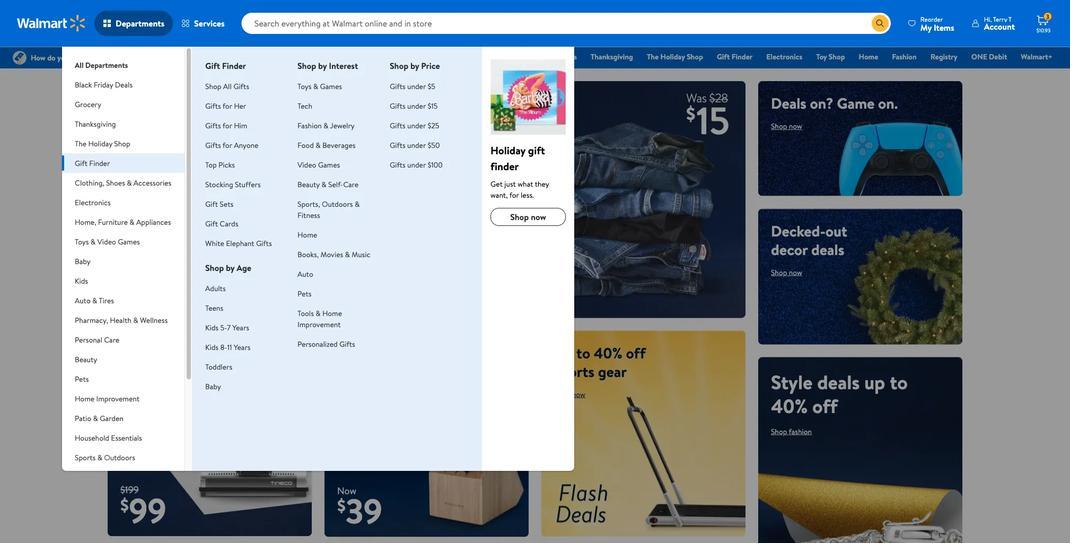 Task type: vqa. For each thing, say whether or not it's contained in the screenshot.
The within the Dropdown Button
yes



Task type: locate. For each thing, give the bounding box(es) containing it.
home for home improvement
[[75, 393, 94, 404]]

1 horizontal spatial improvement
[[298, 319, 341, 329]]

finder up shop all gifts at left
[[222, 60, 246, 72]]

deals inside decked-out decor deals
[[811, 239, 844, 260]]

holiday gift finder get just what they want, for less.
[[491, 143, 549, 200]]

$10.93
[[1037, 27, 1051, 34]]

gift right the holiday shop link
[[717, 51, 730, 62]]

friday
[[458, 51, 478, 62], [94, 79, 113, 90]]

5 under from the top
[[407, 159, 426, 170]]

home link for toy shop
[[854, 51, 883, 62]]

now right health
[[138, 322, 152, 333]]

white
[[205, 238, 224, 248]]

black friday deals link
[[434, 51, 502, 62]]

to inside home deals up to 30% off
[[146, 265, 164, 291]]

0 vertical spatial home link
[[854, 51, 883, 62]]

3 under from the top
[[407, 120, 426, 130]]

baby down toddlers on the bottom of the page
[[205, 381, 221, 391]]

1 vertical spatial 40%
[[771, 392, 808, 419]]

under for $25
[[407, 120, 426, 130]]

self-
[[328, 179, 343, 189]]

5-
[[220, 322, 227, 332]]

deals inside dropdown button
[[115, 79, 133, 90]]

deals
[[479, 51, 497, 62], [115, 79, 133, 90], [771, 93, 807, 113]]

0 vertical spatial kids
[[75, 275, 88, 286]]

11
[[227, 342, 232, 352]]

gift finder up clothing,
[[75, 158, 110, 168]]

1 horizontal spatial fashion
[[892, 51, 917, 62]]

2 vertical spatial kids
[[205, 342, 218, 352]]

1 vertical spatial electronics
[[75, 197, 111, 207]]

the holiday shop
[[647, 51, 703, 62], [75, 138, 130, 148]]

0 horizontal spatial finder
[[89, 158, 110, 168]]

0 horizontal spatial electronics
[[75, 197, 111, 207]]

0 vertical spatial friday
[[458, 51, 478, 62]]

auto for auto & tires
[[75, 295, 91, 305]]

0 horizontal spatial thanksgiving
[[75, 119, 116, 129]]

0 horizontal spatial 40%
[[594, 342, 622, 363]]

by for price
[[410, 60, 419, 72]]

up
[[554, 342, 573, 363]]

1 vertical spatial years
[[234, 342, 251, 352]]

friday for black friday deals link at the left top
[[458, 51, 478, 62]]

gift for gift finder link
[[717, 51, 730, 62]]

sports
[[75, 452, 96, 462]]

finder inside dropdown button
[[89, 158, 110, 168]]

video inside dropdown button
[[97, 236, 116, 247]]

0 horizontal spatial baby
[[75, 256, 91, 266]]

fashion
[[892, 51, 917, 62], [298, 120, 322, 130]]

1 vertical spatial kids
[[205, 322, 218, 332]]

home down search icon
[[859, 51, 878, 62]]

0 horizontal spatial $
[[120, 493, 129, 516]]

2 horizontal spatial to
[[890, 369, 908, 395]]

stocking stuffers link
[[205, 179, 261, 189]]

1 vertical spatial outdoors
[[104, 452, 135, 462]]

& down beauty & self-care
[[355, 199, 360, 209]]

& left self-
[[322, 179, 326, 189]]

1 horizontal spatial finder
[[222, 60, 246, 72]]

up inside style deals up to 40% off
[[864, 369, 885, 395]]

the up clothing,
[[75, 138, 86, 148]]

1 vertical spatial the
[[75, 138, 86, 148]]

2 vertical spatial deals
[[771, 93, 807, 113]]

thanksgiving inside dropdown button
[[75, 119, 116, 129]]

departments inside popup button
[[116, 17, 164, 29]]

7
[[227, 322, 231, 332]]

garden
[[100, 413, 123, 423]]

electronics down clothing,
[[75, 197, 111, 207]]

by up toys & games
[[318, 60, 327, 72]]

home down 'appliances'
[[120, 241, 170, 268]]

gift finder for gift finder dropdown button
[[75, 158, 110, 168]]

gifts for him
[[205, 120, 247, 130]]

just
[[504, 178, 516, 189]]

finder left electronics link
[[732, 51, 753, 62]]

home link up 'books,' on the left top of page
[[298, 229, 317, 240]]

2 vertical spatial games
[[118, 236, 140, 247]]

for left him on the left top of page
[[223, 120, 232, 130]]

& right tools
[[316, 308, 321, 318]]

pets up home improvement
[[75, 374, 89, 384]]

home inside tools & home improvement
[[322, 308, 342, 318]]

now down deals on? game on. at right top
[[789, 121, 802, 131]]

99
[[129, 486, 166, 533]]

tech
[[155, 93, 184, 113]]

finder
[[491, 159, 519, 173]]

friday inside dropdown button
[[94, 79, 113, 90]]

1 vertical spatial baby
[[205, 381, 221, 391]]

40% up shop fashion 'link'
[[771, 392, 808, 419]]

toys up tech
[[298, 81, 312, 91]]

beauty up the sports,
[[298, 179, 320, 189]]

beauty for beauty & self-care
[[298, 179, 320, 189]]

1 vertical spatial friday
[[94, 79, 113, 90]]

deals right decor
[[811, 239, 844, 260]]

health
[[110, 315, 131, 325]]

now down sports
[[572, 389, 585, 399]]

gifts up top
[[205, 140, 221, 150]]

fashion & jewelry link
[[298, 120, 355, 130]]

the right "thanksgiving" link
[[647, 51, 659, 62]]

deals for home deals up to 30% off
[[175, 241, 218, 268]]

account
[[984, 21, 1015, 32]]

fashion up the food
[[298, 120, 322, 130]]

1 horizontal spatial black
[[439, 51, 456, 62]]

home for home link associated with toy shop
[[859, 51, 878, 62]]

0 horizontal spatial home link
[[298, 229, 317, 240]]

under for $15
[[407, 100, 426, 111]]

kids left 5-
[[205, 322, 218, 332]]

2 vertical spatial to
[[890, 369, 908, 395]]

thanksgiving for thanksgiving dropdown button
[[75, 119, 116, 129]]

home,
[[75, 217, 96, 227]]

black inside dropdown button
[[75, 79, 92, 90]]

clothing,
[[75, 177, 104, 188]]

pets inside dropdown button
[[75, 374, 89, 384]]

2 horizontal spatial holiday
[[661, 51, 685, 62]]

home for home link related to sports, outdoors & fitness
[[298, 229, 317, 240]]

kids
[[75, 275, 88, 286], [205, 322, 218, 332], [205, 342, 218, 352]]

gifts for her
[[205, 100, 246, 111]]

0 vertical spatial the
[[647, 51, 659, 62]]

1 vertical spatial grocery
[[75, 99, 101, 109]]

my
[[921, 21, 932, 33]]

40% right up
[[594, 342, 622, 363]]

electronics for electronics link
[[766, 51, 802, 62]]

gift finder up shop all gifts at left
[[205, 60, 246, 72]]

gifts down gifts for her link on the top left of the page
[[205, 120, 221, 130]]

0 vertical spatial off
[[120, 289, 146, 315]]

1 vertical spatial black
[[75, 79, 92, 90]]

deals right style on the right
[[817, 369, 860, 395]]

gifts under $15
[[390, 100, 438, 111]]

improvement inside tools & home improvement
[[298, 319, 341, 329]]

music
[[352, 249, 370, 259]]

0 vertical spatial video
[[298, 159, 316, 170]]

the inside the holiday shop link
[[647, 51, 659, 62]]

gifts down gifts under $15 link
[[390, 120, 406, 130]]

debit
[[989, 51, 1007, 62]]

1 horizontal spatial baby
[[205, 381, 221, 391]]

games down shop by interest
[[320, 81, 342, 91]]

shop now link for decked-out decor deals
[[771, 267, 802, 277]]

was dollar $199, now dollar 99 group
[[108, 483, 166, 536]]

1 horizontal spatial to
[[576, 342, 590, 363]]

gift finder for gift finder link
[[717, 51, 753, 62]]

black friday deals
[[439, 51, 497, 62], [75, 79, 133, 90]]

gifts down gifts under $50
[[390, 159, 406, 170]]

gift finder inside dropdown button
[[75, 158, 110, 168]]

kids inside dropdown button
[[75, 275, 88, 286]]

gifts under $25 link
[[390, 120, 439, 130]]

toys for toys & video games
[[75, 236, 89, 247]]

deals inside home deals up to 30% off
[[175, 241, 218, 268]]

cards
[[220, 218, 238, 229]]

one debit
[[971, 51, 1007, 62]]

0 horizontal spatial toys
[[75, 236, 89, 247]]

one
[[971, 51, 987, 62]]

toys inside dropdown button
[[75, 236, 89, 247]]

gifts for gifts for anyone
[[205, 140, 221, 150]]

0 vertical spatial essentials
[[545, 51, 577, 62]]

gifts up huge
[[233, 81, 249, 91]]

1 horizontal spatial pets
[[298, 288, 311, 299]]

1 horizontal spatial friday
[[458, 51, 478, 62]]

0 horizontal spatial improvement
[[96, 393, 139, 404]]

gifts for her link
[[205, 100, 246, 111]]

1 vertical spatial home link
[[298, 229, 317, 240]]

0 vertical spatial thanksgiving
[[591, 51, 633, 62]]

0 horizontal spatial black
[[75, 79, 92, 90]]

for left the her
[[223, 100, 232, 111]]

1 vertical spatial deals
[[115, 79, 133, 90]]

deals inside style deals up to 40% off
[[817, 369, 860, 395]]

toys for toys & games
[[298, 81, 312, 91]]

for for him
[[223, 120, 232, 130]]

high tech gifts, huge savings
[[120, 93, 257, 132]]

electronics left the toy
[[766, 51, 802, 62]]

to for style
[[890, 369, 908, 395]]

0 vertical spatial the holiday shop
[[647, 51, 703, 62]]

now for decked-out decor deals
[[789, 267, 802, 277]]

fashion & jewelry
[[298, 120, 355, 130]]

1 horizontal spatial auto
[[298, 269, 313, 279]]

deals up adults
[[175, 241, 218, 268]]

sets
[[220, 199, 233, 209]]

0 vertical spatial outdoors
[[322, 199, 353, 209]]

gifts up gifts for him link
[[205, 100, 221, 111]]

0 horizontal spatial deals
[[115, 79, 133, 90]]

up
[[120, 265, 141, 291], [864, 369, 885, 395]]

essentials down patio & garden dropdown button
[[111, 432, 142, 443]]

now down savings
[[138, 139, 152, 150]]

1 horizontal spatial grocery
[[511, 51, 537, 62]]

deals left are
[[380, 342, 413, 363]]

auto inside dropdown button
[[75, 295, 91, 305]]

years right 7
[[232, 322, 249, 332]]

finder up clothing,
[[89, 158, 110, 168]]

1 horizontal spatial thanksgiving
[[591, 51, 633, 62]]

1 vertical spatial essentials
[[111, 432, 142, 443]]

0 vertical spatial grocery
[[511, 51, 537, 62]]

stocking
[[205, 179, 233, 189]]

1 vertical spatial toys
[[75, 236, 89, 247]]

grocery & essentials link
[[506, 51, 582, 62]]

gifts under $5 link
[[390, 81, 435, 91]]

gifts down gifts under $25 link
[[390, 140, 406, 150]]

under for $100
[[407, 159, 426, 170]]

all up black friday deals dropdown button
[[75, 60, 84, 70]]

shop now for deals on? game on.
[[771, 121, 802, 131]]

40% inside up to 40% off sports gear
[[594, 342, 622, 363]]

0 vertical spatial 40%
[[594, 342, 622, 363]]

thanksgiving button
[[62, 114, 185, 134]]

up inside home deals up to 30% off
[[120, 265, 141, 291]]

1 horizontal spatial essentials
[[545, 51, 577, 62]]

friday right the price
[[458, 51, 478, 62]]

video down "furniture" at the top of the page
[[97, 236, 116, 247]]

0 horizontal spatial grocery
[[75, 99, 101, 109]]

2 horizontal spatial by
[[410, 60, 419, 72]]

pets down auto link
[[298, 288, 311, 299]]

games up beauty & self-care link
[[318, 159, 340, 170]]

beauty for beauty
[[75, 354, 97, 364]]

0 vertical spatial all
[[75, 60, 84, 70]]

gift inside dropdown button
[[75, 158, 87, 168]]

1 horizontal spatial deals
[[479, 51, 497, 62]]

games inside toys & video games dropdown button
[[118, 236, 140, 247]]

2 vertical spatial off
[[812, 392, 838, 419]]

under left $25
[[407, 120, 426, 130]]

pets for pets dropdown button
[[75, 374, 89, 384]]

auto up pets link
[[298, 269, 313, 279]]

1 vertical spatial thanksgiving
[[75, 119, 116, 129]]

kids 5-7 years
[[205, 322, 249, 332]]

home link down search icon
[[854, 51, 883, 62]]

$5
[[428, 81, 435, 91]]

pets for pets link
[[298, 288, 311, 299]]

1 horizontal spatial all
[[223, 81, 232, 91]]

home up 'books,' on the left top of page
[[298, 229, 317, 240]]

2 horizontal spatial finder
[[732, 51, 753, 62]]

baby for the baby dropdown button
[[75, 256, 91, 266]]

up to 40% off sports gear
[[554, 342, 646, 382]]

1 horizontal spatial home link
[[854, 51, 883, 62]]

gifts up gifts under $15 link
[[390, 81, 406, 91]]

& left music on the top left of page
[[345, 249, 350, 259]]

outdoors down self-
[[322, 199, 353, 209]]

years for kids 8-11 years
[[234, 342, 251, 352]]

gift left sets
[[205, 199, 218, 209]]

outdoors inside sports, outdoors & fitness
[[322, 199, 353, 209]]

& right sports
[[97, 452, 102, 462]]

auto & tires button
[[62, 291, 185, 310]]

video games
[[298, 159, 340, 170]]

home link
[[854, 51, 883, 62], [298, 229, 317, 240]]

by left the price
[[410, 60, 419, 72]]

gifts for gifts under $25
[[390, 120, 406, 130]]

the
[[647, 51, 659, 62], [75, 138, 86, 148]]

1 vertical spatial care
[[104, 334, 119, 345]]

1 vertical spatial up
[[864, 369, 885, 395]]

for down just at the left top
[[509, 190, 519, 200]]

0 horizontal spatial pets
[[75, 374, 89, 384]]

4 under from the top
[[407, 140, 426, 150]]

home up patio
[[75, 393, 94, 404]]

gifts down gifts under $5 link
[[390, 100, 406, 111]]

grocery
[[511, 51, 537, 62], [75, 99, 101, 109]]

the for the holiday shop link
[[647, 51, 659, 62]]

$ inside the now $ 39
[[337, 494, 346, 517]]

off inside home deals up to 30% off
[[120, 289, 146, 315]]

0 vertical spatial black friday deals
[[439, 51, 497, 62]]

decor
[[104, 472, 124, 482]]

now for deals on? game on.
[[789, 121, 802, 131]]

& right shoes
[[127, 177, 132, 188]]

baby for baby link
[[205, 381, 221, 391]]

beverages
[[322, 140, 356, 150]]

0 vertical spatial auto
[[298, 269, 313, 279]]

$ for 99
[[120, 493, 129, 516]]

0 vertical spatial departments
[[116, 17, 164, 29]]

0 vertical spatial care
[[343, 179, 359, 189]]

holiday inside dropdown button
[[88, 138, 112, 148]]

by left age
[[226, 262, 235, 274]]

games
[[320, 81, 342, 91], [318, 159, 340, 170], [118, 236, 140, 247]]

huge
[[225, 93, 257, 113]]

the inside the holiday shop dropdown button
[[75, 138, 86, 148]]

1 horizontal spatial black friday deals
[[439, 51, 497, 62]]

1 under from the top
[[407, 81, 426, 91]]

black friday deals inside dropdown button
[[75, 79, 133, 90]]

kids up auto & tires on the left
[[75, 275, 88, 286]]

grocery inside dropdown button
[[75, 99, 101, 109]]

& left party
[[126, 472, 131, 482]]

0 vertical spatial toys
[[298, 81, 312, 91]]

the holiday shop for the holiday shop dropdown button
[[75, 138, 130, 148]]

to inside style deals up to 40% off
[[890, 369, 908, 395]]

toy shop
[[816, 51, 845, 62]]

0 horizontal spatial off
[[120, 289, 146, 315]]

walmart image
[[17, 15, 86, 32]]

1 horizontal spatial toys
[[298, 81, 312, 91]]

gifts
[[233, 81, 249, 91], [390, 81, 406, 91], [205, 100, 221, 111], [390, 100, 406, 111], [205, 120, 221, 130], [390, 120, 406, 130], [205, 140, 221, 150], [390, 140, 406, 150], [390, 159, 406, 170], [256, 238, 272, 248], [339, 339, 355, 349]]

reorder
[[921, 15, 943, 24]]

care down health
[[104, 334, 119, 345]]

electronics for electronics dropdown button
[[75, 197, 111, 207]]

gift left cards
[[205, 218, 218, 229]]

departments up the all departments link
[[116, 17, 164, 29]]

now down decor
[[789, 267, 802, 277]]

1 horizontal spatial the
[[647, 51, 659, 62]]

toys down home,
[[75, 236, 89, 247]]

baby down toys & video games
[[75, 256, 91, 266]]

care inside dropdown button
[[104, 334, 119, 345]]

departments
[[116, 17, 164, 29], [85, 60, 128, 70]]

care up sports, outdoors & fitness link at the top of the page
[[343, 179, 359, 189]]

1 vertical spatial pets
[[75, 374, 89, 384]]

1 vertical spatial black friday deals
[[75, 79, 133, 90]]

electronics inside dropdown button
[[75, 197, 111, 207]]

fashion left registry
[[892, 51, 917, 62]]

video down the food
[[298, 159, 316, 170]]

2 under from the top
[[407, 100, 426, 111]]

friday down 'all departments'
[[94, 79, 113, 90]]

home link for sports, outdoors & fitness
[[298, 229, 317, 240]]

0 horizontal spatial auto
[[75, 295, 91, 305]]

food & beverages link
[[298, 140, 356, 150]]

0 vertical spatial beauty
[[298, 179, 320, 189]]

holiday
[[661, 51, 685, 62], [88, 138, 112, 148], [491, 143, 526, 157]]

baby
[[75, 256, 91, 266], [205, 381, 221, 391]]

1 vertical spatial auto
[[75, 295, 91, 305]]

outdoors down household essentials dropdown button
[[104, 452, 135, 462]]

gift finder left electronics link
[[717, 51, 753, 62]]

fashion for fashion & jewelry
[[298, 120, 322, 130]]

terry
[[993, 15, 1007, 24]]

0 horizontal spatial friday
[[94, 79, 113, 90]]

0 horizontal spatial fashion
[[298, 120, 322, 130]]

1 vertical spatial fashion
[[298, 120, 322, 130]]

shop now link for deals on? game on.
[[771, 121, 802, 131]]

0 vertical spatial improvement
[[298, 319, 341, 329]]

1 vertical spatial to
[[576, 342, 590, 363]]

under for $5
[[407, 81, 426, 91]]

& inside dropdown button
[[97, 452, 102, 462]]

$ inside "$199 $ 99"
[[120, 493, 129, 516]]

0 vertical spatial years
[[232, 322, 249, 332]]

improvement down tools
[[298, 319, 341, 329]]

books,
[[298, 249, 319, 259]]

& right the food
[[316, 140, 321, 150]]

under left $100
[[407, 159, 426, 170]]

departments up black friday deals dropdown button
[[85, 60, 128, 70]]

gift for gift sets link
[[205, 199, 218, 209]]

1 horizontal spatial electronics
[[766, 51, 802, 62]]

beauty inside dropdown button
[[75, 354, 97, 364]]

accessories
[[134, 177, 171, 188]]

home inside dropdown button
[[75, 393, 94, 404]]

tools & home improvement link
[[298, 308, 342, 329]]

home down tools & home improvement
[[337, 342, 376, 363]]

under left $50
[[407, 140, 426, 150]]

the holiday shop inside dropdown button
[[75, 138, 130, 148]]

gifts for gifts under $50
[[390, 140, 406, 150]]

1 horizontal spatial outdoors
[[322, 199, 353, 209]]

off inside style deals up to 40% off
[[812, 392, 838, 419]]

essentials down 'search' search field
[[545, 51, 577, 62]]

1 horizontal spatial beauty
[[298, 179, 320, 189]]

fashion link
[[887, 51, 922, 62]]

up for home deals up to 30% off
[[120, 265, 141, 291]]

baby link
[[205, 381, 221, 391]]

finder for gift finder link
[[732, 51, 753, 62]]

baby inside dropdown button
[[75, 256, 91, 266]]

games down home, furniture & appliances dropdown button
[[118, 236, 140, 247]]

0 horizontal spatial care
[[104, 334, 119, 345]]

shop now link for up to 40% off sports gear
[[554, 389, 585, 399]]

0 vertical spatial black
[[439, 51, 456, 62]]

improvement inside dropdown button
[[96, 393, 139, 404]]

shop all gifts
[[205, 81, 249, 91]]

0 horizontal spatial to
[[146, 265, 164, 291]]

gift
[[717, 51, 730, 62], [205, 60, 220, 72], [75, 158, 87, 168], [205, 199, 218, 209], [205, 218, 218, 229]]

household essentials
[[75, 432, 142, 443]]

home right tools
[[322, 308, 342, 318]]

now
[[337, 484, 356, 497]]

0 vertical spatial electronics
[[766, 51, 802, 62]]

40% inside style deals up to 40% off
[[771, 392, 808, 419]]

& down shop by interest
[[313, 81, 318, 91]]

for left anyone
[[223, 140, 232, 150]]

gifts for gifts under $15
[[390, 100, 406, 111]]

all up gifts for her link on the top left of the page
[[223, 81, 232, 91]]

1 horizontal spatial holiday
[[491, 143, 526, 157]]

home inside home deals up to 30% off
[[120, 241, 170, 268]]

shop inside dropdown button
[[114, 138, 130, 148]]

0 vertical spatial deals
[[479, 51, 497, 62]]



Task type: describe. For each thing, give the bounding box(es) containing it.
holiday for the holiday shop dropdown button
[[88, 138, 112, 148]]

gifts right personalized at the bottom
[[339, 339, 355, 349]]

the for the holiday shop dropdown button
[[75, 138, 86, 148]]

fashion for fashion
[[892, 51, 917, 62]]

now $ 39
[[337, 484, 382, 534]]

price
[[421, 60, 440, 72]]

finder for gift finder dropdown button
[[89, 158, 110, 168]]

2 horizontal spatial deals
[[771, 93, 807, 113]]

black for black friday deals dropdown button
[[75, 79, 92, 90]]

toys & video games
[[75, 236, 140, 247]]

thanksgiving link
[[586, 51, 638, 62]]

toddlers link
[[205, 361, 232, 372]]

by for age
[[226, 262, 235, 274]]

adults link
[[205, 283, 226, 293]]

shop fashion
[[771, 426, 812, 436]]

black for black friday deals link at the left top
[[439, 51, 456, 62]]

deals for home deals are served
[[380, 342, 413, 363]]

hi,
[[984, 15, 992, 24]]

style
[[771, 369, 813, 395]]

gift up shop all gifts at left
[[205, 60, 220, 72]]

holiday for the holiday shop link
[[661, 51, 685, 62]]

decked-
[[771, 220, 826, 241]]

all departments
[[75, 60, 128, 70]]

& right health
[[133, 315, 138, 325]]

t
[[1009, 15, 1012, 24]]

gifts for gifts for her
[[205, 100, 221, 111]]

gift for gift cards link
[[205, 218, 218, 229]]

gift for gift finder dropdown button
[[75, 158, 87, 168]]

& down home,
[[91, 236, 96, 247]]

up for style deals up to 40% off
[[864, 369, 885, 395]]

shop all gifts link
[[205, 81, 249, 91]]

personal care button
[[62, 330, 185, 349]]

adults
[[205, 283, 226, 293]]

the holiday shop for the holiday shop link
[[647, 51, 703, 62]]

gifts right elephant
[[256, 238, 272, 248]]

0 horizontal spatial all
[[75, 60, 84, 70]]

fitness
[[298, 210, 320, 220]]

holiday inside holiday gift finder get just what they want, for less.
[[491, 143, 526, 157]]

toddlers
[[205, 361, 232, 372]]

friday for black friday deals dropdown button
[[94, 79, 113, 90]]

home deals up to 30% off
[[120, 241, 218, 315]]

now for up to 40% off sports gear
[[572, 389, 585, 399]]

gift finder button
[[62, 153, 185, 173]]

electronics button
[[62, 192, 185, 212]]

save big!
[[337, 231, 468, 278]]

all departments link
[[62, 47, 185, 75]]

kids 8-11 years
[[205, 342, 251, 352]]

tech
[[298, 100, 312, 111]]

deals for black friday deals link at the left top
[[479, 51, 497, 62]]

for inside holiday gift finder get just what they want, for less.
[[509, 190, 519, 200]]

shop now for decked-out decor deals
[[771, 267, 802, 277]]

gift sets
[[205, 199, 233, 209]]

registry link
[[926, 51, 962, 62]]

& down 'search' search field
[[539, 51, 544, 62]]

him
[[234, 120, 247, 130]]

& inside sports, outdoors & fitness
[[355, 199, 360, 209]]

grocery for grocery & essentials
[[511, 51, 537, 62]]

toys & games link
[[298, 81, 342, 91]]

gifts for gifts under $100
[[390, 159, 406, 170]]

clothing, shoes & accessories button
[[62, 173, 185, 192]]

black friday deals for black friday deals link at the left top
[[439, 51, 497, 62]]

outdoors inside dropdown button
[[104, 452, 135, 462]]

deals on? game on.
[[771, 93, 898, 113]]

& inside tools & home improvement
[[316, 308, 321, 318]]

sports, outdoors & fitness link
[[298, 199, 360, 220]]

wellness
[[140, 315, 168, 325]]

game
[[837, 93, 875, 113]]

registry
[[931, 51, 958, 62]]

for for her
[[223, 100, 232, 111]]

8-
[[220, 342, 227, 352]]

years for kids 5-7 years
[[232, 322, 249, 332]]

search icon image
[[876, 19, 884, 28]]

home for home deals are served
[[337, 342, 376, 363]]

pharmacy,
[[75, 315, 108, 325]]

30%
[[168, 265, 203, 291]]

$25
[[428, 120, 439, 130]]

personalized
[[298, 339, 338, 349]]

1 vertical spatial all
[[223, 81, 232, 91]]

off for style deals up to 40% off
[[812, 392, 838, 419]]

1 horizontal spatial video
[[298, 159, 316, 170]]

now dollar 39 null group
[[325, 484, 382, 537]]

& right "furniture" at the top of the page
[[130, 217, 135, 227]]

shop now link for high tech gifts, huge savings
[[120, 139, 152, 150]]

gifts under $100 link
[[390, 159, 443, 170]]

deals for black friday deals dropdown button
[[115, 79, 133, 90]]

stuffers
[[235, 179, 261, 189]]

deals for style deals up to 40% off
[[817, 369, 860, 395]]

auto link
[[298, 269, 313, 279]]

toys & games
[[298, 81, 342, 91]]

items
[[934, 21, 954, 33]]

services button
[[173, 11, 233, 36]]

home deals are served
[[337, 342, 483, 363]]

personalized gifts
[[298, 339, 355, 349]]

tech link
[[298, 100, 312, 111]]

now down less.
[[531, 211, 546, 223]]

& inside seasonal decor & party supplies
[[126, 472, 131, 482]]

1 horizontal spatial gift finder
[[205, 60, 246, 72]]

sports & outdoors
[[75, 452, 135, 462]]

0 vertical spatial games
[[320, 81, 342, 91]]

to for home
[[146, 265, 164, 291]]

now for high tech gifts, huge savings
[[138, 139, 152, 150]]

Walmart Site-Wide search field
[[242, 13, 891, 34]]

gifts under $15 link
[[390, 100, 438, 111]]

gifts under $5
[[390, 81, 435, 91]]

gift
[[528, 143, 545, 157]]

black friday deals for black friday deals dropdown button
[[75, 79, 133, 90]]

shop now for home deals up to 30% off
[[120, 322, 152, 333]]

kids for kids
[[75, 275, 88, 286]]

on.
[[878, 93, 898, 113]]

1 vertical spatial departments
[[85, 60, 128, 70]]

grocery for grocery
[[75, 99, 101, 109]]

interest
[[329, 60, 358, 72]]

what
[[518, 178, 533, 189]]

picks
[[218, 159, 235, 170]]

tools & home improvement
[[298, 308, 342, 329]]

supplies
[[75, 483, 101, 493]]

furniture
[[98, 217, 128, 227]]

food
[[298, 140, 314, 150]]

by for interest
[[318, 60, 327, 72]]

gifts for anyone link
[[205, 140, 258, 150]]

off for home deals up to 30% off
[[120, 289, 146, 315]]

gifts for him link
[[205, 120, 247, 130]]

the holiday shop link
[[642, 51, 708, 62]]

home for home deals up to 30% off
[[120, 241, 170, 268]]

& left tires
[[92, 295, 97, 305]]

pets link
[[298, 288, 311, 299]]

auto for auto link
[[298, 269, 313, 279]]

tools
[[298, 308, 314, 318]]

gifts for gifts for him
[[205, 120, 221, 130]]

essentials inside dropdown button
[[111, 432, 142, 443]]

gifts under $50
[[390, 140, 440, 150]]

books, movies & music
[[298, 249, 370, 259]]

kids for kids 8-11 years
[[205, 342, 218, 352]]

shop now for high tech gifts, huge savings
[[120, 139, 152, 150]]

gift cards
[[205, 218, 238, 229]]

& right patio
[[93, 413, 98, 423]]

walmart+
[[1021, 51, 1053, 62]]

tires
[[99, 295, 114, 305]]

shop now for up to 40% off sports gear
[[554, 389, 585, 399]]

to inside up to 40% off sports gear
[[576, 342, 590, 363]]

now for home deals up to 30% off
[[138, 322, 152, 333]]

$199 $ 99
[[120, 483, 166, 533]]

1 vertical spatial games
[[318, 159, 340, 170]]

& left "jewelry"
[[324, 120, 328, 130]]

gifts under $100
[[390, 159, 443, 170]]

toys & video games button
[[62, 232, 185, 251]]

$ for 39
[[337, 494, 346, 517]]

shoes
[[106, 177, 125, 188]]

seasonal decor & party supplies
[[75, 472, 150, 493]]

Search search field
[[242, 13, 891, 34]]

for for anyone
[[223, 140, 232, 150]]

thanksgiving for "thanksgiving" link
[[591, 51, 633, 62]]

off inside up to 40% off sports gear
[[626, 342, 646, 363]]

household
[[75, 432, 109, 443]]

home improvement
[[75, 393, 139, 404]]

1 horizontal spatial care
[[343, 179, 359, 189]]

under for $50
[[407, 140, 426, 150]]

gift finder image
[[491, 59, 566, 135]]

patio & garden button
[[62, 408, 185, 428]]

auto & tires
[[75, 295, 114, 305]]

hi, terry t account
[[984, 15, 1015, 32]]

seasonal decor & party supplies button
[[62, 467, 185, 498]]

white elephant gifts link
[[205, 238, 272, 248]]

departments button
[[94, 11, 173, 36]]

gifts for gifts under $5
[[390, 81, 406, 91]]

kids for kids 5-7 years
[[205, 322, 218, 332]]

shop now link for home deals up to 30% off
[[120, 322, 152, 333]]

her
[[234, 100, 246, 111]]



